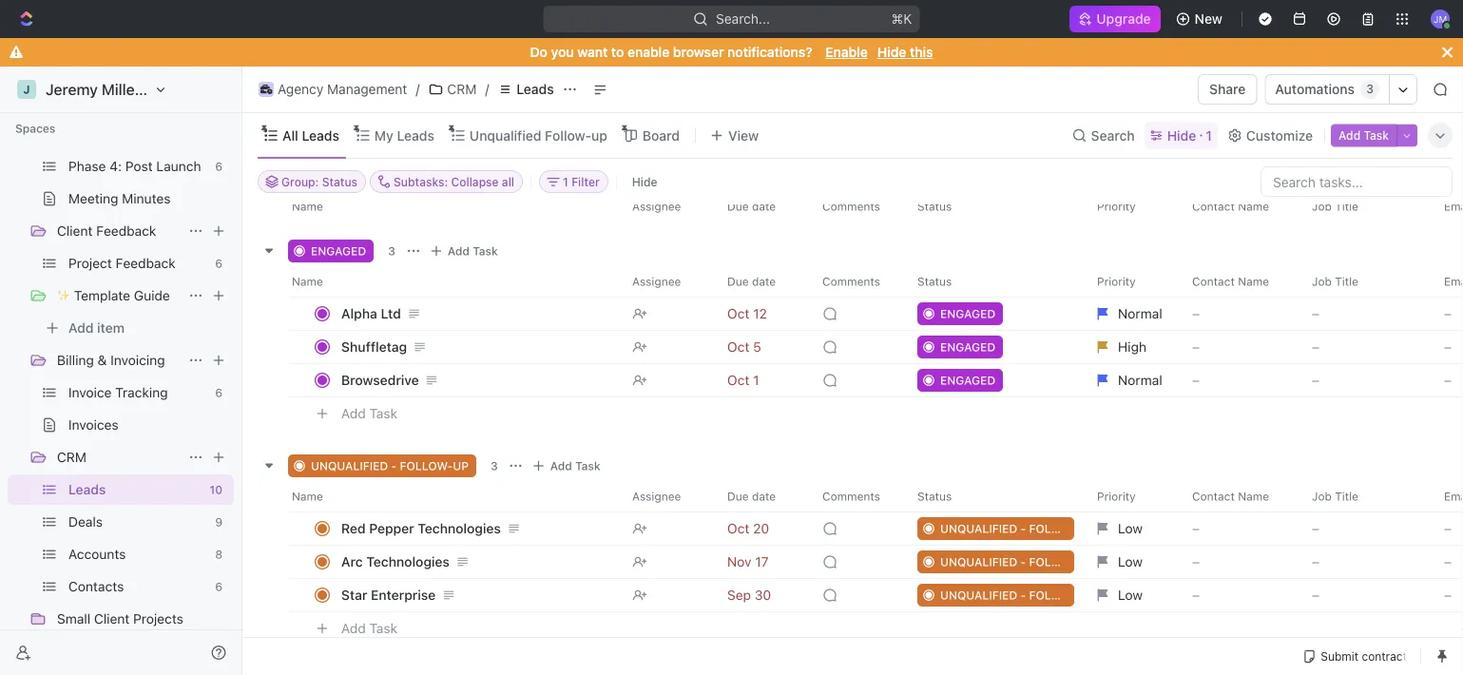 Task type: vqa. For each thing, say whether or not it's contained in the screenshot.


Task type: describe. For each thing, give the bounding box(es) containing it.
status button for 'due date' dropdown button related to name
[[906, 266, 1086, 297]]

do
[[530, 44, 548, 60]]

3 status button from the top
[[906, 481, 1086, 512]]

accounts link
[[68, 539, 208, 570]]

follow- for enterprise
[[1030, 589, 1083, 602]]

3 job title from the top
[[1312, 490, 1359, 503]]

ltd
[[381, 306, 401, 321]]

1 due from the top
[[728, 200, 749, 213]]

search button
[[1067, 122, 1141, 149]]

1 due date from the top
[[728, 200, 776, 213]]

arc technologies
[[341, 554, 450, 570]]

hide for hide
[[632, 175, 658, 188]]

billing
[[57, 352, 94, 368]]

0 horizontal spatial leads link
[[68, 475, 202, 505]]

1 horizontal spatial crm
[[447, 81, 477, 97]]

name button for pepper
[[288, 481, 621, 512]]

phase 4: post launch
[[68, 158, 201, 174]]

1 ema from the top
[[1445, 200, 1464, 213]]

accounts
[[68, 546, 126, 562]]

new
[[1195, 11, 1223, 27]]

job for third contact name dropdown button from the bottom of the page
[[1312, 200, 1332, 213]]

unqualified
[[470, 127, 542, 143]]

projects
[[133, 611, 183, 627]]

engaged button for browsedrive
[[906, 363, 1086, 398]]

upgrade
[[1097, 11, 1151, 27]]

8
[[215, 548, 223, 561]]

1 vertical spatial crm link
[[57, 442, 181, 473]]

phase 4: post launch link
[[68, 151, 208, 182]]

priority button for 'due date' dropdown button related to name's status dropdown button
[[1086, 266, 1181, 297]]

invoices link
[[68, 410, 230, 440]]

alpha ltd link
[[337, 300, 617, 328]]

engaged for browsedrive
[[941, 374, 996, 387]]

1 vertical spatial &
[[98, 352, 107, 368]]

0 vertical spatial technologies
[[418, 521, 501, 536]]

3 for low
[[491, 459, 498, 473]]

guide
[[134, 288, 170, 303]]

1 filter button
[[539, 170, 608, 193]]

assignee for third assignee 'dropdown button'
[[632, 490, 681, 503]]

group: status
[[282, 175, 358, 188]]

red
[[341, 521, 366, 536]]

all
[[282, 127, 298, 143]]

all leads link
[[279, 122, 339, 149]]

Search tasks... text field
[[1262, 167, 1452, 196]]

j
[[23, 83, 30, 96]]

normal button for browsedrive
[[1086, 363, 1181, 398]]

status for 'due date' dropdown button related to name's status dropdown button
[[918, 275, 952, 288]]

job title button for 3rd ema dropdown button from the bottom of the page
[[1301, 191, 1433, 222]]

2 horizontal spatial 3
[[1367, 82, 1374, 96]]

this
[[910, 44, 933, 60]]

assignee for second assignee 'dropdown button' from the top
[[632, 275, 681, 288]]

my leads
[[375, 127, 435, 143]]

low for star enterprise
[[1118, 587, 1143, 603]]

priority button for status dropdown button associated with 1st 'due date' dropdown button from the top
[[1086, 191, 1181, 222]]

invoice
[[68, 385, 112, 400]]

definition
[[123, 126, 182, 142]]

board link
[[639, 122, 680, 149]]

6 for invoice tracking
[[215, 386, 223, 399]]

follow- for technologies
[[1030, 555, 1083, 569]]

tara shultz's workspace, , element
[[17, 80, 36, 99]]

due date for name
[[728, 275, 776, 288]]

project feedback link
[[68, 248, 208, 279]]

red pepper technologies link
[[337, 515, 617, 543]]

small client projects link
[[57, 604, 230, 634]]

agency management link
[[254, 78, 412, 101]]

invoice tracking link
[[68, 378, 208, 408]]

billing & invoicing
[[57, 352, 165, 368]]

shuffletag
[[341, 339, 407, 355]]

low for red pepper technologies
[[1118, 521, 1143, 536]]

unqualified for star enterprise
[[941, 589, 1018, 602]]

contact for third contact name dropdown button
[[1193, 490, 1235, 503]]

star enterprise link
[[337, 582, 617, 609]]

comments for normal
[[823, 275, 881, 288]]

workspace
[[157, 80, 236, 98]]

✨
[[57, 288, 70, 303]]

hide 1
[[1168, 127, 1213, 143]]

3 title from the top
[[1336, 490, 1359, 503]]

browsedrive link
[[337, 367, 617, 394]]

engaged for shuffletag
[[941, 340, 996, 354]]

due date button for name
[[716, 266, 811, 297]]

alpha ltd
[[341, 306, 401, 321]]

unqualified follow-up
[[470, 127, 608, 143]]

template
[[74, 288, 130, 303]]

arc technologies link
[[337, 548, 617, 576]]

leads right all
[[302, 127, 339, 143]]

2 assignee button from the top
[[621, 266, 716, 297]]

phase 1: definition & onboarding
[[68, 126, 271, 142]]

up for arc technologies
[[1083, 555, 1098, 569]]

onboarding
[[198, 126, 271, 142]]

you
[[551, 44, 574, 60]]

status for status dropdown button associated with 1st 'due date' dropdown button from the top
[[918, 200, 952, 213]]

invoices
[[68, 417, 119, 433]]

job for third contact name dropdown button
[[1312, 490, 1332, 503]]

2 contact name from the top
[[1193, 275, 1270, 288]]

unqualified - follow-up for technologies
[[941, 555, 1098, 569]]

2 job title button from the top
[[1301, 266, 1433, 297]]

feedback for project feedback
[[116, 255, 176, 271]]

business time image
[[260, 85, 272, 94]]

date for assignee
[[752, 490, 776, 503]]

ema for normal
[[1445, 275, 1464, 288]]

1 assignee button from the top
[[621, 191, 716, 222]]

up for star enterprise
[[1083, 589, 1098, 602]]

deals link
[[68, 507, 208, 537]]

1 date from the top
[[752, 200, 776, 213]]

ema button for low
[[1433, 481, 1464, 512]]

normal for browsedrive
[[1118, 372, 1163, 388]]

browsedrive
[[341, 372, 419, 388]]

all
[[502, 175, 515, 188]]

launch
[[156, 158, 201, 174]]

search...
[[716, 11, 770, 27]]

filter
[[572, 175, 600, 188]]

notifications?
[[728, 44, 813, 60]]

3 priority from the top
[[1098, 490, 1136, 503]]

6 for contacts
[[215, 580, 223, 593]]

3 contact name button from the top
[[1181, 481, 1301, 512]]

unqualified - follow-up button for star enterprise
[[906, 578, 1098, 612]]

follow- for pepper
[[1030, 522, 1083, 535]]

minutes
[[122, 191, 171, 206]]

low button for arc technologies
[[1086, 545, 1181, 579]]

- for pepper
[[1021, 522, 1026, 535]]

jm
[[1434, 13, 1448, 24]]

invoice tracking
[[68, 385, 168, 400]]

contact for third contact name dropdown button from the bottom of the page
[[1193, 200, 1235, 213]]

tracking
[[115, 385, 168, 400]]

1 title from the top
[[1336, 200, 1359, 213]]

10
[[210, 483, 223, 496]]

customize button
[[1222, 122, 1319, 149]]

meeting minutes
[[68, 191, 171, 206]]

contacts
[[68, 579, 124, 594]]

agency
[[278, 81, 324, 97]]

- for technologies
[[1021, 555, 1026, 569]]

unqualified follow-up link
[[466, 122, 608, 149]]

subtasks:
[[394, 175, 448, 188]]

contact for second contact name dropdown button from the top of the page
[[1193, 275, 1235, 288]]

status button for 1st 'due date' dropdown button from the top
[[906, 191, 1086, 222]]

shuffletag link
[[337, 333, 617, 361]]

comments button for low
[[811, 481, 906, 512]]

client feedback link
[[57, 216, 181, 246]]

small client projects
[[57, 611, 183, 627]]

2 title from the top
[[1336, 275, 1359, 288]]

invoicing
[[111, 352, 165, 368]]

arc
[[341, 554, 363, 570]]

subtasks: collapse all
[[394, 175, 515, 188]]



Task type: locate. For each thing, give the bounding box(es) containing it.
normal
[[1118, 306, 1163, 321], [1118, 372, 1163, 388]]

hide for hide 1
[[1168, 127, 1197, 143]]

high
[[1118, 339, 1147, 355]]

2 vertical spatial hide
[[632, 175, 658, 188]]

2 / from the left
[[485, 81, 489, 97]]

browser
[[673, 44, 724, 60]]

1 vertical spatial title
[[1336, 275, 1359, 288]]

normal for alpha ltd
[[1118, 306, 1163, 321]]

2 vertical spatial title
[[1336, 490, 1359, 503]]

unqualified
[[311, 459, 388, 473], [941, 522, 1018, 535], [941, 555, 1018, 569], [941, 589, 1018, 602]]

status for third status dropdown button from the top
[[918, 490, 952, 503]]

up for red pepper technologies
[[1083, 522, 1098, 535]]

1 name button from the top
[[288, 191, 621, 222]]

phase left '4:'
[[68, 158, 106, 174]]

leads down do
[[517, 81, 554, 97]]

job title button for ema dropdown button related to low
[[1301, 481, 1433, 512]]

unqualified - follow-up button for red pepper technologies
[[906, 512, 1098, 546]]

0 vertical spatial priority
[[1098, 200, 1136, 213]]

1 vertical spatial low
[[1118, 554, 1143, 570]]

1 job title button from the top
[[1301, 191, 1433, 222]]

feedback up 'project feedback'
[[96, 223, 156, 239]]

2 engaged button from the top
[[906, 330, 1086, 364]]

0 vertical spatial due date
[[728, 200, 776, 213]]

item
[[97, 320, 125, 336]]

feedback for client feedback
[[96, 223, 156, 239]]

name button up alpha ltd link
[[288, 266, 621, 297]]

3 name button from the top
[[288, 481, 621, 512]]

unqualified - follow-up
[[311, 459, 469, 473], [941, 522, 1098, 535], [941, 555, 1098, 569], [941, 589, 1098, 602]]

follow-
[[545, 127, 592, 143]]

2 vertical spatial comments button
[[811, 481, 906, 512]]

2 unqualified - follow-up button from the top
[[906, 545, 1098, 579]]

2 ema button from the top
[[1433, 266, 1464, 297]]

1 vertical spatial due
[[728, 275, 749, 288]]

0 vertical spatial assignee button
[[621, 191, 716, 222]]

status
[[322, 175, 358, 188], [918, 200, 952, 213], [918, 275, 952, 288], [918, 490, 952, 503]]

normal button up high
[[1086, 297, 1181, 331]]

1 ema button from the top
[[1433, 191, 1464, 222]]

client up project
[[57, 223, 93, 239]]

0 vertical spatial job title
[[1312, 200, 1359, 213]]

engaged button for alpha ltd
[[906, 297, 1086, 331]]

1 priority button from the top
[[1086, 191, 1181, 222]]

2 ema from the top
[[1445, 275, 1464, 288]]

my
[[375, 127, 394, 143]]

1 vertical spatial date
[[752, 275, 776, 288]]

0 vertical spatial contact
[[1193, 200, 1235, 213]]

job title
[[1312, 200, 1359, 213], [1312, 275, 1359, 288], [1312, 490, 1359, 503]]

1 vertical spatial due date
[[728, 275, 776, 288]]

do you want to enable browser notifications? enable hide this
[[530, 44, 933, 60]]

2 vertical spatial due date button
[[716, 481, 811, 512]]

1 horizontal spatial leads link
[[493, 78, 559, 101]]

3 engaged button from the top
[[906, 363, 1086, 398]]

sidebar navigation
[[0, 67, 271, 675]]

1 horizontal spatial crm link
[[424, 78, 482, 101]]

1 vertical spatial normal
[[1118, 372, 1163, 388]]

enable
[[826, 44, 868, 60]]

2 vertical spatial priority
[[1098, 490, 1136, 503]]

3 contact name from the top
[[1193, 490, 1270, 503]]

priority for 'due date' dropdown button related to name's status dropdown button
[[1098, 275, 1136, 288]]

1 vertical spatial priority
[[1098, 275, 1136, 288]]

2 vertical spatial assignee
[[632, 490, 681, 503]]

2 vertical spatial contact
[[1193, 490, 1235, 503]]

0 vertical spatial title
[[1336, 200, 1359, 213]]

0 vertical spatial &
[[185, 126, 195, 142]]

post
[[125, 158, 153, 174]]

2 6 from the top
[[215, 257, 223, 270]]

search
[[1091, 127, 1135, 143]]

0 horizontal spatial client
[[57, 223, 93, 239]]

1 low button from the top
[[1086, 512, 1181, 546]]

3 due date from the top
[[728, 490, 776, 503]]

automations
[[1276, 81, 1355, 97]]

0 vertical spatial ema button
[[1433, 191, 1464, 222]]

2 contact name button from the top
[[1181, 266, 1301, 297]]

2 vertical spatial priority button
[[1086, 481, 1181, 512]]

1 vertical spatial crm
[[57, 449, 87, 465]]

priority for status dropdown button associated with 1st 'due date' dropdown button from the top
[[1098, 200, 1136, 213]]

0 vertical spatial comments button
[[811, 191, 906, 222]]

2 low from the top
[[1118, 554, 1143, 570]]

0 vertical spatial due date button
[[716, 191, 811, 222]]

⌘k
[[892, 11, 913, 27]]

low
[[1118, 521, 1143, 536], [1118, 554, 1143, 570], [1118, 587, 1143, 603]]

ema button for normal
[[1433, 266, 1464, 297]]

0 horizontal spatial /
[[416, 81, 420, 97]]

6 down 8
[[215, 580, 223, 593]]

1 comments button from the top
[[811, 191, 906, 222]]

1 contact name from the top
[[1193, 200, 1270, 213]]

comments button
[[811, 191, 906, 222], [811, 266, 906, 297], [811, 481, 906, 512]]

1 due date button from the top
[[716, 191, 811, 222]]

2 assignee from the top
[[632, 275, 681, 288]]

up
[[592, 127, 608, 143], [453, 459, 469, 473], [1083, 522, 1098, 535], [1083, 555, 1098, 569], [1083, 589, 1098, 602]]

hide down board link
[[632, 175, 658, 188]]

0 vertical spatial crm
[[447, 81, 477, 97]]

3 assignee from the top
[[632, 490, 681, 503]]

0 horizontal spatial 1
[[563, 175, 569, 188]]

0 horizontal spatial 3
[[388, 244, 396, 258]]

enable
[[628, 44, 670, 60]]

management
[[327, 81, 407, 97]]

comments for low
[[823, 490, 881, 503]]

2 vertical spatial contact name button
[[1181, 481, 1301, 512]]

3 low button from the top
[[1086, 578, 1181, 612]]

engaged button
[[906, 297, 1086, 331], [906, 330, 1086, 364], [906, 363, 1086, 398]]

feedback up guide
[[116, 255, 176, 271]]

2 name button from the top
[[288, 266, 621, 297]]

meeting minutes link
[[68, 184, 230, 214]]

2 vertical spatial due date
[[728, 490, 776, 503]]

0 vertical spatial assignee
[[632, 200, 681, 213]]

1 vertical spatial due date button
[[716, 266, 811, 297]]

name button up 'red pepper technologies' link
[[288, 481, 621, 512]]

1 assignee from the top
[[632, 200, 681, 213]]

1 vertical spatial feedback
[[116, 255, 176, 271]]

0 horizontal spatial crm link
[[57, 442, 181, 473]]

crm link up my leads
[[424, 78, 482, 101]]

1 status button from the top
[[906, 191, 1086, 222]]

due date for assignee
[[728, 490, 776, 503]]

0 vertical spatial leads link
[[493, 78, 559, 101]]

1 engaged button from the top
[[906, 297, 1086, 331]]

collapse
[[451, 175, 499, 188]]

project
[[68, 255, 112, 271]]

name button for ltd
[[288, 266, 621, 297]]

2 vertical spatial job title
[[1312, 490, 1359, 503]]

1:
[[110, 126, 119, 142]]

1 contact name button from the top
[[1181, 191, 1301, 222]]

0 vertical spatial crm link
[[424, 78, 482, 101]]

2 vertical spatial low
[[1118, 587, 1143, 603]]

to
[[611, 44, 624, 60]]

2 vertical spatial status button
[[906, 481, 1086, 512]]

3 for normal
[[388, 244, 396, 258]]

client feedback
[[57, 223, 156, 239]]

2 priority button from the top
[[1086, 266, 1181, 297]]

1 vertical spatial job
[[1312, 275, 1332, 288]]

0 horizontal spatial &
[[98, 352, 107, 368]]

6 up invoices link
[[215, 386, 223, 399]]

leads right 'my'
[[397, 127, 435, 143]]

hide left this
[[878, 44, 907, 60]]

1 vertical spatial 1
[[563, 175, 569, 188]]

upgrade link
[[1070, 6, 1161, 32]]

jeremy
[[46, 80, 98, 98]]

9
[[215, 515, 223, 529]]

status button
[[906, 191, 1086, 222], [906, 266, 1086, 297], [906, 481, 1086, 512]]

1 6 from the top
[[215, 160, 223, 173]]

my leads link
[[371, 122, 435, 149]]

want
[[577, 44, 608, 60]]

group:
[[282, 175, 319, 188]]

1 normal from the top
[[1118, 306, 1163, 321]]

crm link
[[424, 78, 482, 101], [57, 442, 181, 473]]

0 vertical spatial status button
[[906, 191, 1086, 222]]

1 filter
[[563, 175, 600, 188]]

2 status button from the top
[[906, 266, 1086, 297]]

1 vertical spatial comments button
[[811, 266, 906, 297]]

2 phase from the top
[[68, 158, 106, 174]]

1 left "filter"
[[563, 175, 569, 188]]

add item
[[68, 320, 125, 336]]

– button
[[1181, 297, 1301, 331], [1301, 297, 1433, 331], [1433, 297, 1464, 331], [1181, 330, 1301, 364], [1301, 330, 1433, 364], [1433, 330, 1464, 364], [1181, 363, 1301, 398], [1301, 363, 1433, 398], [1433, 363, 1464, 398], [1181, 512, 1301, 546], [1301, 512, 1433, 546], [1433, 512, 1464, 546], [1181, 545, 1301, 579], [1301, 545, 1433, 579], [1433, 545, 1464, 579], [1181, 578, 1301, 612], [1301, 578, 1433, 612], [1433, 578, 1464, 612]]

comments button for normal
[[811, 266, 906, 297]]

contacts link
[[68, 572, 208, 602]]

technologies up 'enterprise' at the left bottom of page
[[366, 554, 450, 570]]

due
[[728, 200, 749, 213], [728, 275, 749, 288], [728, 490, 749, 503]]

1 vertical spatial client
[[94, 611, 130, 627]]

board
[[643, 127, 680, 143]]

1 horizontal spatial /
[[485, 81, 489, 97]]

new button
[[1168, 4, 1234, 34]]

low button for red pepper technologies
[[1086, 512, 1181, 546]]

assignee
[[632, 200, 681, 213], [632, 275, 681, 288], [632, 490, 681, 503]]

1 vertical spatial leads link
[[68, 475, 202, 505]]

leads inside sidebar navigation
[[68, 482, 106, 497]]

crm
[[447, 81, 477, 97], [57, 449, 87, 465]]

customize
[[1247, 127, 1313, 143]]

6 for project feedback
[[215, 257, 223, 270]]

1 horizontal spatial &
[[185, 126, 195, 142]]

1 vertical spatial contact name
[[1193, 275, 1270, 288]]

add inside "button"
[[68, 320, 94, 336]]

1 / from the left
[[416, 81, 420, 97]]

0 vertical spatial normal button
[[1086, 297, 1181, 331]]

normal down high dropdown button
[[1118, 372, 1163, 388]]

2 comments from the top
[[823, 275, 881, 288]]

0 vertical spatial date
[[752, 200, 776, 213]]

0 vertical spatial client
[[57, 223, 93, 239]]

0 horizontal spatial crm
[[57, 449, 87, 465]]

high button
[[1086, 330, 1181, 364]]

2 horizontal spatial hide
[[1168, 127, 1197, 143]]

star
[[341, 587, 367, 603]]

6 for phase 4: post launch
[[215, 160, 223, 173]]

1 vertical spatial name button
[[288, 266, 621, 297]]

2 low button from the top
[[1086, 545, 1181, 579]]

pepper
[[369, 521, 414, 536]]

6 right project feedback link
[[215, 257, 223, 270]]

low for arc technologies
[[1118, 554, 1143, 570]]

crm link down invoices
[[57, 442, 181, 473]]

3 due date button from the top
[[716, 481, 811, 512]]

2 vertical spatial assignee button
[[621, 481, 716, 512]]

2 job title from the top
[[1312, 275, 1359, 288]]

unqualified - follow-up button for arc technologies
[[906, 545, 1098, 579]]

3 job from the top
[[1312, 490, 1332, 503]]

3 comments from the top
[[823, 490, 881, 503]]

1 inside dropdown button
[[563, 175, 569, 188]]

engaged button for shuffletag
[[906, 330, 1086, 364]]

✨ template guide
[[57, 288, 170, 303]]

normal button for alpha ltd
[[1086, 297, 1181, 331]]

1 job from the top
[[1312, 200, 1332, 213]]

unqualified for red pepper technologies
[[941, 522, 1018, 535]]

4:
[[110, 158, 122, 174]]

2 vertical spatial due
[[728, 490, 749, 503]]

due for name
[[728, 275, 749, 288]]

1 comments from the top
[[823, 200, 881, 213]]

0 vertical spatial contact name
[[1193, 200, 1270, 213]]

1 vertical spatial ema
[[1445, 275, 1464, 288]]

leads
[[517, 81, 554, 97], [302, 127, 339, 143], [397, 127, 435, 143], [68, 482, 106, 497]]

0 vertical spatial due
[[728, 200, 749, 213]]

star enterprise
[[341, 587, 436, 603]]

3 unqualified - follow-up button from the top
[[906, 578, 1098, 612]]

1 low from the top
[[1118, 521, 1143, 536]]

technologies up arc technologies 'link'
[[418, 521, 501, 536]]

& up launch
[[185, 126, 195, 142]]

2 due date from the top
[[728, 275, 776, 288]]

1 horizontal spatial 1
[[1206, 127, 1213, 143]]

phase for phase 1: definition & onboarding
[[68, 126, 106, 142]]

1 vertical spatial assignee button
[[621, 266, 716, 297]]

2 normal button from the top
[[1086, 363, 1181, 398]]

3 up ltd
[[388, 244, 396, 258]]

1 vertical spatial contact name button
[[1181, 266, 1301, 297]]

share
[[1210, 81, 1246, 97]]

0 vertical spatial 3
[[1367, 82, 1374, 96]]

date
[[752, 200, 776, 213], [752, 275, 776, 288], [752, 490, 776, 503]]

unqualified - follow-up for pepper
[[941, 522, 1098, 535]]

2 comments button from the top
[[811, 266, 906, 297]]

1 vertical spatial ema button
[[1433, 266, 1464, 297]]

2 vertical spatial contact name
[[1193, 490, 1270, 503]]

crm inside sidebar navigation
[[57, 449, 87, 465]]

4 6 from the top
[[215, 580, 223, 593]]

0 vertical spatial comments
[[823, 200, 881, 213]]

spaces
[[15, 122, 56, 135]]

2 vertical spatial ema button
[[1433, 481, 1464, 512]]

0 vertical spatial priority button
[[1086, 191, 1181, 222]]

2 vertical spatial ema
[[1445, 490, 1464, 503]]

client down contacts
[[94, 611, 130, 627]]

task
[[1364, 129, 1389, 142], [473, 244, 498, 258], [370, 406, 398, 421], [575, 459, 601, 473], [370, 621, 398, 636]]

2 priority from the top
[[1098, 275, 1136, 288]]

all leads
[[282, 127, 339, 143]]

small
[[57, 611, 91, 627]]

3 6 from the top
[[215, 386, 223, 399]]

2 vertical spatial name button
[[288, 481, 621, 512]]

due for assignee
[[728, 490, 749, 503]]

title
[[1336, 200, 1359, 213], [1336, 275, 1359, 288], [1336, 490, 1359, 503]]

leads up deals
[[68, 482, 106, 497]]

3 date from the top
[[752, 490, 776, 503]]

0 vertical spatial hide
[[878, 44, 907, 60]]

ema for low
[[1445, 490, 1464, 503]]

3
[[1367, 82, 1374, 96], [388, 244, 396, 258], [491, 459, 498, 473]]

- for enterprise
[[1021, 589, 1026, 602]]

1 vertical spatial hide
[[1168, 127, 1197, 143]]

due date button for assignee
[[716, 481, 811, 512]]

leads link up the deals link
[[68, 475, 202, 505]]

1 vertical spatial assignee
[[632, 275, 681, 288]]

billing & invoicing link
[[57, 345, 181, 376]]

6 down onboarding
[[215, 160, 223, 173]]

3 up 'red pepper technologies' link
[[491, 459, 498, 473]]

2 vertical spatial job
[[1312, 490, 1332, 503]]

1 vertical spatial comments
[[823, 275, 881, 288]]

✨ template guide link
[[57, 281, 181, 311]]

1 horizontal spatial 3
[[491, 459, 498, 473]]

1 job title from the top
[[1312, 200, 1359, 213]]

hide inside button
[[632, 175, 658, 188]]

0 vertical spatial low
[[1118, 521, 1143, 536]]

2 due from the top
[[728, 275, 749, 288]]

crm up unqualified at the left of page
[[447, 81, 477, 97]]

name button down subtasks: collapse all
[[288, 191, 621, 222]]

leads link down do
[[493, 78, 559, 101]]

2 due date button from the top
[[716, 266, 811, 297]]

1 vertical spatial phase
[[68, 158, 106, 174]]

1 down the share button
[[1206, 127, 1213, 143]]

6
[[215, 160, 223, 173], [215, 257, 223, 270], [215, 386, 223, 399], [215, 580, 223, 593]]

jm button
[[1426, 4, 1456, 34]]

1 vertical spatial job title
[[1312, 275, 1359, 288]]

2 normal from the top
[[1118, 372, 1163, 388]]

deals
[[68, 514, 103, 530]]

enterprise
[[371, 587, 436, 603]]

3 contact from the top
[[1193, 490, 1235, 503]]

2 job from the top
[[1312, 275, 1332, 288]]

3 comments button from the top
[[811, 481, 906, 512]]

follow-
[[400, 459, 453, 473], [1030, 522, 1083, 535], [1030, 555, 1083, 569], [1030, 589, 1083, 602]]

crm down invoices
[[57, 449, 87, 465]]

3 low from the top
[[1118, 587, 1143, 603]]

1 contact from the top
[[1193, 200, 1235, 213]]

1 vertical spatial technologies
[[366, 554, 450, 570]]

ema
[[1445, 200, 1464, 213], [1445, 275, 1464, 288], [1445, 490, 1464, 503]]

1 phase from the top
[[68, 126, 106, 142]]

-
[[391, 459, 397, 473], [1021, 522, 1026, 535], [1021, 555, 1026, 569], [1021, 589, 1026, 602]]

3 job title button from the top
[[1301, 481, 1433, 512]]

phase left 1:
[[68, 126, 106, 142]]

0 vertical spatial name button
[[288, 191, 621, 222]]

0 vertical spatial job title button
[[1301, 191, 1433, 222]]

0 horizontal spatial hide
[[632, 175, 658, 188]]

2 date from the top
[[752, 275, 776, 288]]

view
[[729, 127, 759, 143]]

unqualified - follow-up for enterprise
[[941, 589, 1098, 602]]

normal up high
[[1118, 306, 1163, 321]]

2 contact from the top
[[1193, 275, 1235, 288]]

0 vertical spatial feedback
[[96, 223, 156, 239]]

3 assignee button from the top
[[621, 481, 716, 512]]

/ up unqualified at the left of page
[[485, 81, 489, 97]]

& right 'billing'
[[98, 352, 107, 368]]

1 horizontal spatial client
[[94, 611, 130, 627]]

assignee for 1st assignee 'dropdown button' from the top
[[632, 200, 681, 213]]

3 due from the top
[[728, 490, 749, 503]]

3 right automations
[[1367, 82, 1374, 96]]

hide right the "search"
[[1168, 127, 1197, 143]]

low button for star enterprise
[[1086, 578, 1181, 612]]

normal button down high
[[1086, 363, 1181, 398]]

1 priority from the top
[[1098, 200, 1136, 213]]

3 priority button from the top
[[1086, 481, 1181, 512]]

technologies inside 'link'
[[366, 554, 450, 570]]

phase for phase 4: post launch
[[68, 158, 106, 174]]

contact name button
[[1181, 191, 1301, 222], [1181, 266, 1301, 297], [1181, 481, 1301, 512]]

3 ema from the top
[[1445, 490, 1464, 503]]

due date button
[[716, 191, 811, 222], [716, 266, 811, 297], [716, 481, 811, 512]]

engaged for alpha ltd
[[941, 307, 996, 321]]

date for name
[[752, 275, 776, 288]]

1 normal button from the top
[[1086, 297, 1181, 331]]

0 vertical spatial normal
[[1118, 306, 1163, 321]]

0 vertical spatial contact name button
[[1181, 191, 1301, 222]]

unqualified for arc technologies
[[941, 555, 1018, 569]]

/ up my leads
[[416, 81, 420, 97]]

3 ema button from the top
[[1433, 481, 1464, 512]]

1 unqualified - follow-up button from the top
[[906, 512, 1098, 546]]

red pepper technologies
[[341, 521, 501, 536]]

1 vertical spatial normal button
[[1086, 363, 1181, 398]]

miller's
[[102, 80, 153, 98]]



